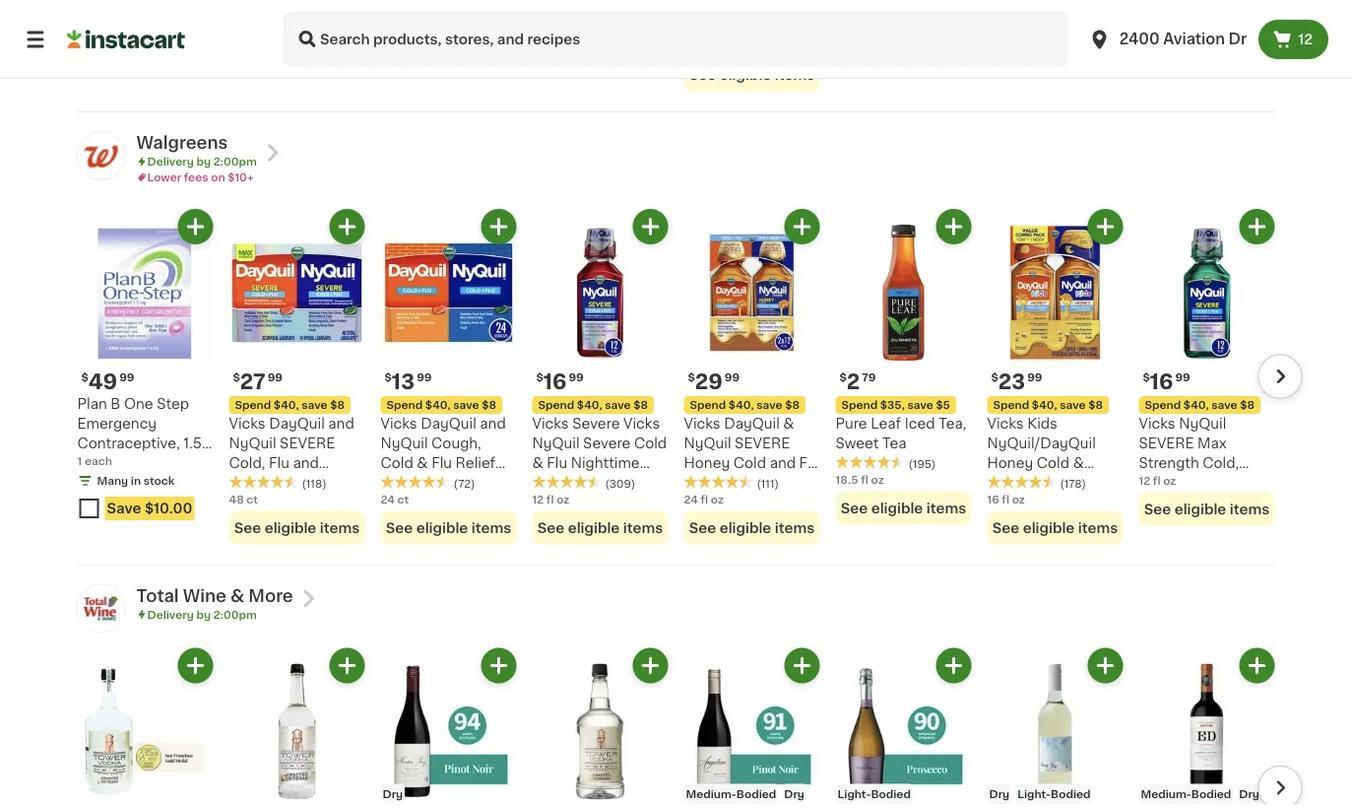 Task type: describe. For each thing, give the bounding box(es) containing it.
0 vertical spatial 12 fl oz
[[1140, 475, 1177, 486]]

99 for vicks kids nyquil/dayquil honey cold & cough + congestion relief combo pack
[[1028, 372, 1043, 383]]

18.5 fl oz
[[836, 474, 885, 485]]

b
[[111, 397, 121, 411]]

16 inside product group
[[988, 494, 1000, 504]]

instacart logo image
[[67, 28, 185, 51]]

6 x 9 oz link
[[836, 0, 972, 36]]

spend for vicks dayquil and nyquil cough, cold & flu relief combo pack
[[387, 399, 423, 410]]

cold, for 27
[[229, 456, 265, 470]]

27
[[240, 371, 266, 392]]

step
[[157, 397, 189, 411]]

flavor
[[617, 476, 659, 490]]

dr
[[1229, 32, 1248, 46]]

& inside vicks nyquil severe max strength cold, cough & flu medicine
[[1189, 476, 1200, 490]]

dayquil for 29
[[724, 417, 780, 431]]

plan
[[77, 397, 107, 411]]

vicks for vicks nyquil severe max strength cold, cough & flu medicine
[[1140, 417, 1176, 431]]

see eligible items button down 18 ct
[[381, 38, 517, 72]]

vicks for vicks kids nyquil/dayquil honey cold & cough + congestion relief combo pack
[[988, 417, 1024, 431]]

vicks kids nyquil/dayquil honey cold & cough + congestion relief combo pack
[[988, 417, 1112, 529]]

save for vicks severe vicks nyquil severe cold & flu nighttime relief berry flavor liquid 12 oz
[[605, 399, 631, 410]]

dayquil for 13
[[421, 417, 477, 431]]

0 horizontal spatial 12 fl oz
[[533, 494, 570, 504]]

save $10.00
[[107, 501, 192, 515]]

$5
[[936, 399, 951, 410]]

vicks nyquil severe max strength cold, cough & flu medicine
[[1140, 417, 1240, 509]]

stock inside 'item carousel' region
[[144, 475, 175, 486]]

honey inside vicks dayquil & nyquil severe honey cold and flu medicine, maximum strength
[[684, 456, 730, 470]]

liquid inside vicks severe vicks nyquil severe cold & flu nighttime relief berry flavor liquid 12 oz
[[533, 496, 575, 509]]

spend $40, save $8 for vicks dayquil and nyquil severe cold, flu and congestion medicine, liquid caps
[[235, 399, 345, 410]]

24 for 13
[[381, 494, 395, 504]]

cold inside vicks kids nyquil/dayquil honey cold & cough + congestion relief combo pack
[[1037, 456, 1070, 470]]

items for vicks kids nyquil/dayquil honey cold & cough + congestion relief combo pack
[[1079, 521, 1119, 534]]

(20)
[[757, 5, 780, 16]]

$ for vicks dayquil and nyquil severe cold, flu and congestion medicine, liquid caps
[[233, 372, 240, 383]]

2400 aviation dr button
[[1077, 12, 1259, 67]]

pack inside vicks kids nyquil/dayquil honey cold & cough + congestion relief combo pack
[[1043, 515, 1076, 529]]

items for vicks dayquil and nyquil severe cold, flu and congestion medicine, liquid caps
[[320, 521, 360, 534]]

2400 aviation dr
[[1120, 32, 1248, 46]]

cough for 23
[[988, 476, 1034, 490]]

$ 23 99
[[992, 371, 1043, 392]]

& inside vicks dayquil and nyquil cough, cold & flu relief combo pack
[[417, 456, 428, 470]]

vicks for vicks dayquil & nyquil severe honey cold and flu medicine, maximum strength
[[684, 417, 721, 431]]

$ 27 99
[[233, 371, 283, 392]]

spend $40, save $8 for vicks kids nyquil/dayquil honey cold & cough + congestion relief combo pack
[[994, 399, 1104, 410]]

congestion for 27
[[229, 476, 310, 490]]

medicine, for 29
[[684, 476, 752, 490]]

1 by from the top
[[197, 156, 211, 167]]

$10+
[[228, 172, 254, 183]]

dayquil for 27
[[269, 417, 325, 431]]

99 for vicks severe vicks nyquil severe cold & flu nighttime relief berry flavor liquid 12 oz
[[569, 372, 584, 383]]

$40, for vicks severe vicks nyquil severe cold & flu nighttime relief berry flavor liquid 12 oz
[[577, 399, 603, 410]]

tea,
[[939, 417, 967, 431]]

13
[[392, 371, 415, 392]]

relief for 23
[[1072, 496, 1112, 509]]

eligible for vicks dayquil and nyquil severe cold, flu and congestion medicine, liquid caps
[[265, 521, 317, 534]]

$ for vicks kids nyquil/dayquil honey cold & cough + congestion relief combo pack
[[992, 372, 999, 383]]

$ for vicks dayquil and nyquil cough, cold & flu relief combo pack
[[385, 372, 392, 383]]

(72)
[[454, 478, 475, 489]]

3 bodied from the left
[[1051, 788, 1091, 799]]

nyquil for 13
[[381, 436, 428, 450]]

1
[[77, 456, 82, 466]]

$ 2 79
[[840, 371, 876, 392]]

1 medium- from the left
[[686, 788, 737, 799]]

aviation
[[1164, 32, 1226, 46]]

items for vicks dayquil and nyquil cough, cold & flu relief combo pack
[[472, 521, 512, 534]]

see for vicks nyquil severe max strength cold, cough & flu medicine
[[1145, 502, 1172, 516]]

congestion for 23
[[988, 496, 1069, 509]]

12 inside button
[[1299, 33, 1313, 46]]

see eligible items button for vicks kids nyquil/dayquil honey cold & cough + congestion relief combo pack
[[988, 511, 1124, 544]]

product group containing 49
[[77, 209, 213, 528]]

2400
[[1120, 32, 1160, 46]]

(195)
[[909, 458, 936, 469]]

nyquil for 27
[[229, 436, 276, 450]]

$ 29 99
[[688, 371, 740, 392]]

1 delivery by 2:00pm from the top
[[147, 156, 257, 167]]

(111)
[[757, 478, 779, 489]]

combo inside vicks dayquil and nyquil cough, cold & flu relief combo pack
[[381, 476, 432, 490]]

product group containing see eligible items
[[381, 0, 517, 72]]

fl for 16
[[547, 494, 554, 504]]

tea
[[883, 436, 907, 450]]

8
[[552, 21, 559, 32]]

item carousel region for total wine & more
[[50, 648, 1303, 805]]

see eligible items for vicks nyquil severe max strength cold, cough & flu medicine
[[1145, 502, 1270, 516]]

save for vicks dayquil and nyquil severe cold, flu and congestion medicine, liquid caps
[[302, 399, 328, 410]]

$ for vicks dayquil & nyquil severe honey cold and flu medicine, maximum strength
[[688, 372, 696, 383]]

18
[[381, 1, 393, 12]]

nyquil for 29
[[684, 436, 732, 450]]

fl for 2
[[861, 474, 869, 485]]

eligible for pure leaf iced tea, sweet tea
[[872, 501, 924, 515]]

product group containing 23
[[988, 209, 1124, 544]]

light-bodied
[[838, 788, 911, 799]]

5 x 8 oz
[[533, 21, 575, 32]]

max
[[1198, 436, 1227, 450]]

ct for 27
[[247, 494, 258, 504]]

$ inside the $ 49 99
[[81, 372, 89, 383]]

$10.00
[[145, 501, 192, 515]]

emergency
[[77, 417, 157, 431]]

23
[[999, 371, 1026, 392]]

$ for vicks nyquil severe max strength cold, cough & flu medicine
[[1144, 372, 1151, 383]]

total wine & more image
[[77, 585, 125, 632]]

x for 6
[[846, 3, 853, 14]]

2 bodied from the left
[[871, 788, 911, 799]]

contraceptive,
[[77, 436, 180, 450]]

see for vicks severe vicks nyquil severe cold & flu nighttime relief berry flavor liquid 12 oz
[[538, 521, 565, 534]]

cold inside vicks severe vicks nyquil severe cold & flu nighttime relief berry flavor liquid 12 oz
[[635, 436, 667, 450]]

$35,
[[881, 399, 905, 410]]

spend for vicks nyquil severe max strength cold, cough & flu medicine
[[1145, 399, 1182, 410]]

wine
[[183, 587, 227, 604]]

eligible for vicks dayquil and nyquil cough, cold & flu relief combo pack
[[417, 521, 468, 534]]

tablet
[[107, 456, 149, 470]]

strength inside vicks dayquil & nyquil severe honey cold and flu medicine, maximum strength
[[756, 496, 816, 509]]

2 dry from the left
[[785, 788, 805, 799]]

29
[[696, 371, 723, 392]]

$8 for vicks nyquil severe max strength cold, cough & flu medicine
[[1241, 399, 1255, 410]]

see eligible items down (20)
[[690, 68, 815, 82]]

24 ct
[[381, 494, 409, 504]]

ct right 18
[[396, 1, 407, 12]]

2 delivery by 2:00pm from the top
[[147, 609, 257, 620]]

dry light-bodied
[[990, 788, 1091, 799]]

9
[[855, 3, 863, 14]]

product group containing 29
[[684, 209, 820, 544]]

16 for severe
[[544, 371, 567, 392]]

items for pure leaf iced tea, sweet tea
[[927, 501, 967, 515]]

product group containing ★★★★★
[[684, 0, 820, 92]]

2
[[847, 371, 861, 392]]

16 for nyquil
[[1151, 371, 1174, 392]]

severe for 29
[[735, 436, 790, 450]]

$8 for vicks dayquil & nyquil severe honey cold and flu medicine, maximum strength
[[786, 399, 800, 410]]

vicks dayquil and nyquil cough, cold & flu relief combo pack
[[381, 417, 506, 490]]

$ 16 99 for severe
[[537, 371, 584, 392]]

fees
[[184, 172, 208, 183]]

iced
[[905, 417, 936, 431]]

49
[[89, 371, 117, 392]]

light-bodied link
[[836, 663, 972, 805]]

berry
[[576, 476, 614, 490]]

spend for pure leaf iced tea, sweet tea
[[842, 399, 878, 410]]

fl for 29
[[701, 494, 709, 504]]

15
[[988, 3, 1000, 14]]

48
[[229, 494, 244, 504]]

$8 for vicks severe vicks nyquil severe cold & flu nighttime relief berry flavor liquid 12 oz
[[634, 399, 648, 410]]

& inside vicks severe vicks nyquil severe cold & flu nighttime relief berry flavor liquid 12 oz
[[533, 456, 544, 470]]

leaf
[[871, 417, 902, 431]]

1 many in stock link from the left
[[77, 0, 213, 36]]

caps
[[229, 515, 265, 529]]

1 each
[[77, 456, 112, 466]]

18 ct
[[381, 1, 407, 12]]

plan b one step emergency contraceptive, 1.5 mg, tablet
[[77, 397, 202, 470]]

6 x 9 oz
[[836, 3, 878, 14]]

16 fl oz
[[988, 494, 1026, 504]]

spend $35, save $5
[[842, 399, 951, 410]]

light- inside light-bodied link
[[838, 788, 871, 799]]

$ 13 99
[[385, 371, 432, 392]]

$40, for vicks kids nyquil/dayquil honey cold & cough + congestion relief combo pack
[[1033, 399, 1058, 410]]

24 fl oz
[[684, 494, 724, 504]]

product group containing 13
[[381, 209, 517, 544]]

18.5
[[836, 474, 859, 485]]

kids
[[1028, 417, 1058, 431]]

cough for 16
[[1140, 476, 1186, 490]]

vicks severe vicks nyquil severe cold & flu nighttime relief berry flavor liquid 12 oz
[[533, 417, 667, 509]]

items for vicks severe vicks nyquil severe cold & flu nighttime relief berry flavor liquid 12 oz
[[623, 521, 663, 534]]

15 oz link
[[988, 0, 1124, 16]]

& inside vicks dayquil & nyquil severe honey cold and flu medicine, maximum strength
[[784, 417, 795, 431]]

+
[[1038, 476, 1046, 490]]



Task type: locate. For each thing, give the bounding box(es) containing it.
save up "max"
[[1212, 399, 1238, 410]]

spend $40, save $8 for vicks severe vicks nyquil severe cold & flu nighttime relief berry flavor liquid 12 oz
[[539, 399, 648, 410]]

save for vicks nyquil severe max strength cold, cough & flu medicine
[[1212, 399, 1238, 410]]

99 inside $ 29 99
[[725, 372, 740, 383]]

add image
[[487, 214, 511, 239], [1094, 214, 1118, 239], [1246, 214, 1270, 239], [183, 653, 208, 678], [335, 653, 360, 678], [639, 653, 663, 678], [1094, 653, 1118, 678], [1246, 653, 1270, 678]]

3 $8 from the left
[[634, 399, 648, 410]]

Search field
[[284, 12, 1069, 67]]

save
[[107, 501, 141, 515]]

ct
[[396, 1, 407, 12], [247, 494, 258, 504], [398, 494, 409, 504]]

severe inside vicks nyquil severe max strength cold, cough & flu medicine
[[1140, 436, 1195, 450]]

flu inside vicks dayquil & nyquil severe honey cold and flu medicine, maximum strength
[[800, 456, 820, 470]]

1 horizontal spatial pack
[[1043, 515, 1076, 529]]

2 horizontal spatial relief
[[1072, 496, 1112, 509]]

1 horizontal spatial severe
[[735, 436, 790, 450]]

cough up medicine
[[1140, 476, 1186, 490]]

0 horizontal spatial 24
[[381, 494, 395, 504]]

2 honey from the left
[[988, 456, 1034, 470]]

2 horizontal spatial 16
[[1151, 371, 1174, 392]]

nyquil inside vicks nyquil severe max strength cold, cough & flu medicine
[[1180, 417, 1227, 431]]

$40, down $ 13 99 at top left
[[426, 399, 451, 410]]

1 cough from the left
[[988, 476, 1034, 490]]

0 horizontal spatial 16
[[544, 371, 567, 392]]

cold inside vicks dayquil & nyquil severe honey cold and flu medicine, maximum strength
[[734, 456, 767, 470]]

congestion inside vicks dayquil and nyquil severe cold, flu and congestion medicine, liquid caps
[[229, 476, 310, 490]]

nyquil inside vicks dayquil and nyquil severe cold, flu and congestion medicine, liquid caps
[[229, 436, 276, 450]]

99 up vicks severe vicks nyquil severe cold & flu nighttime relief berry flavor liquid 12 oz
[[569, 372, 584, 383]]

congestion
[[229, 476, 310, 490], [988, 496, 1069, 509]]

(178)
[[1061, 478, 1087, 489]]

see for vicks dayquil and nyquil severe cold, flu and congestion medicine, liquid caps
[[234, 521, 261, 534]]

1 horizontal spatial combo
[[988, 515, 1039, 529]]

delivery by 2:00pm
[[147, 156, 257, 167], [147, 609, 257, 620]]

$ for pure leaf iced tea, sweet tea
[[840, 372, 847, 383]]

relief inside vicks kids nyquil/dayquil honey cold & cough + congestion relief combo pack
[[1072, 496, 1112, 509]]

save up nyquil/dayquil
[[1060, 399, 1086, 410]]

and inside vicks dayquil and nyquil cough, cold & flu relief combo pack
[[480, 417, 506, 431]]

$40, up kids
[[1033, 399, 1058, 410]]

relief inside vicks severe vicks nyquil severe cold & flu nighttime relief berry flavor liquid 12 oz
[[533, 476, 572, 490]]

1 horizontal spatial medicine,
[[684, 476, 752, 490]]

2:00pm up $10+ on the left
[[213, 156, 257, 167]]

medium-
[[686, 788, 737, 799], [1142, 788, 1192, 799]]

each
[[85, 456, 112, 466]]

x right 5
[[542, 21, 549, 32]]

2 by from the top
[[197, 609, 211, 620]]

0 vertical spatial combo
[[381, 476, 432, 490]]

items for vicks dayquil & nyquil severe honey cold and flu medicine, maximum strength
[[775, 521, 815, 534]]

12 fl oz
[[1140, 475, 1177, 486], [533, 494, 570, 504]]

1 medium-bodied dry from the left
[[686, 788, 805, 799]]

24
[[381, 494, 395, 504], [684, 494, 698, 504]]

medicine, inside vicks dayquil and nyquil severe cold, flu and congestion medicine, liquid caps
[[229, 496, 297, 509]]

7 99 from the left
[[1176, 372, 1191, 383]]

nyquil inside vicks dayquil and nyquil cough, cold & flu relief combo pack
[[381, 436, 428, 450]]

0 horizontal spatial $ 16 99
[[537, 371, 584, 392]]

item carousel region
[[50, 209, 1303, 556], [50, 648, 1303, 805]]

by up lower fees on $10+
[[197, 156, 211, 167]]

cold, inside vicks dayquil and nyquil severe cold, flu and congestion medicine, liquid caps
[[229, 456, 265, 470]]

0 horizontal spatial light-
[[838, 788, 871, 799]]

$40, up "max"
[[1184, 399, 1210, 410]]

& left pure
[[784, 417, 795, 431]]

1 24 from the left
[[381, 494, 395, 504]]

$ inside $ 13 99
[[385, 372, 392, 383]]

spend for vicks dayquil and nyquil severe cold, flu and congestion medicine, liquid caps
[[235, 399, 271, 410]]

vicks for vicks dayquil and nyquil severe cold, flu and congestion medicine, liquid caps
[[229, 417, 266, 431]]

cold up flavor
[[635, 436, 667, 450]]

1 horizontal spatial light-
[[1018, 788, 1051, 799]]

2 24 from the left
[[684, 494, 698, 504]]

in inside 'item carousel' region
[[131, 475, 141, 486]]

dayquil inside vicks dayquil and nyquil severe cold, flu and congestion medicine, liquid caps
[[269, 417, 325, 431]]

7 $ from the left
[[992, 372, 999, 383]]

see eligible items button down (195) in the right bottom of the page
[[836, 491, 972, 525]]

3 save from the left
[[605, 399, 631, 410]]

spend up vicks severe vicks nyquil severe cold & flu nighttime relief berry flavor liquid 12 oz
[[539, 399, 575, 410]]

99 inside the $ 49 99
[[119, 372, 134, 383]]

1 vicks from the left
[[229, 417, 266, 431]]

2 save from the left
[[453, 399, 479, 410]]

severe for 27
[[280, 436, 335, 450]]

vicks for vicks severe vicks nyquil severe cold & flu nighttime relief berry flavor liquid 12 oz
[[533, 417, 569, 431]]

severe up (111)
[[735, 436, 790, 450]]

item carousel region for walgreens
[[50, 209, 1303, 556]]

ct right 48
[[247, 494, 258, 504]]

dayquil down '$ 27 99'
[[269, 417, 325, 431]]

$ inside the $ 2 79
[[840, 372, 847, 383]]

1 vertical spatial pack
[[1043, 515, 1076, 529]]

honey up 24 fl oz
[[684, 456, 730, 470]]

see eligible items for vicks dayquil and nyquil cough, cold & flu relief combo pack
[[386, 521, 512, 534]]

severe left "max"
[[1140, 436, 1195, 450]]

dayquil inside vicks dayquil and nyquil cough, cold & flu relief combo pack
[[421, 417, 477, 431]]

24 for 29
[[684, 494, 698, 504]]

2 99 from the left
[[268, 372, 283, 383]]

0 horizontal spatial liquid
[[300, 496, 343, 509]]

99 for vicks dayquil and nyquil cough, cold & flu relief combo pack
[[417, 372, 432, 383]]

pack inside vicks dayquil and nyquil cough, cold & flu relief combo pack
[[436, 476, 469, 490]]

cold inside vicks dayquil and nyquil cough, cold & flu relief combo pack
[[381, 456, 414, 470]]

product group
[[381, 0, 517, 72], [684, 0, 820, 92], [77, 209, 213, 528], [229, 209, 365, 544], [381, 209, 517, 544], [533, 209, 669, 544], [684, 209, 820, 544], [836, 209, 972, 525], [988, 209, 1124, 544], [1140, 209, 1276, 526], [77, 648, 213, 805], [229, 648, 365, 805], [381, 648, 517, 805], [533, 648, 669, 805], [684, 648, 820, 805], [836, 648, 972, 805], [988, 648, 1124, 805], [1140, 648, 1276, 805]]

1 vertical spatial delivery
[[147, 609, 194, 620]]

bodied
[[737, 788, 777, 799], [871, 788, 911, 799], [1051, 788, 1091, 799], [1192, 788, 1232, 799]]

4 bodied from the left
[[1192, 788, 1232, 799]]

1 horizontal spatial x
[[846, 3, 853, 14]]

1 vertical spatial by
[[197, 609, 211, 620]]

16 up vicks severe vicks nyquil severe cold & flu nighttime relief berry flavor liquid 12 oz
[[544, 371, 567, 392]]

4 $8 from the left
[[786, 399, 800, 410]]

see eligible items for vicks dayquil & nyquil severe honey cold and flu medicine, maximum strength
[[690, 521, 815, 534]]

3 dayquil from the left
[[724, 417, 780, 431]]

relief left berry
[[533, 476, 572, 490]]

spend for vicks dayquil & nyquil severe honey cold and flu medicine, maximum strength
[[690, 399, 726, 410]]

$ 16 99 up vicks severe vicks nyquil severe cold & flu nighttime relief berry flavor liquid 12 oz
[[537, 371, 584, 392]]

spend $40, save $8 down $ 29 99
[[690, 399, 800, 410]]

item carousel region containing 49
[[50, 209, 1303, 556]]

cold up 24 ct
[[381, 456, 414, 470]]

$ inside $ 29 99
[[688, 372, 696, 383]]

6 spend from the left
[[994, 399, 1030, 410]]

relief up (72) on the left
[[456, 456, 496, 470]]

3 severe from the left
[[1140, 436, 1195, 450]]

0 horizontal spatial honey
[[684, 456, 730, 470]]

12 inside vicks severe vicks nyquil severe cold & flu nighttime relief berry flavor liquid 12 oz
[[579, 496, 593, 509]]

& up medicine
[[1189, 476, 1200, 490]]

2 spend from the left
[[387, 399, 423, 410]]

cold up (111)
[[734, 456, 767, 470]]

2400 aviation dr button
[[1089, 12, 1248, 67]]

medicine, inside vicks dayquil & nyquil severe honey cold and flu medicine, maximum strength
[[684, 476, 752, 490]]

& down $ 13 99 at top left
[[417, 456, 428, 470]]

12 button
[[1259, 20, 1329, 59]]

see eligible items button down "max"
[[1140, 493, 1276, 526]]

product group containing 2
[[836, 209, 972, 525]]

6 $8 from the left
[[1241, 399, 1255, 410]]

strength inside vicks nyquil severe max strength cold, cough & flu medicine
[[1140, 456, 1200, 470]]

0 vertical spatial delivery by 2:00pm
[[147, 156, 257, 167]]

1 99 from the left
[[119, 372, 134, 383]]

eligible for vicks severe vicks nyquil severe cold & flu nighttime relief berry flavor liquid 12 oz
[[568, 521, 620, 534]]

spend down 27
[[235, 399, 271, 410]]

nyquil up "max"
[[1180, 417, 1227, 431]]

1 horizontal spatial 12 fl oz
[[1140, 475, 1177, 486]]

sweet
[[836, 436, 879, 450]]

relief down the (178)
[[1072, 496, 1112, 509]]

fl for 23
[[1002, 494, 1010, 504]]

dayquil inside vicks dayquil & nyquil severe honey cold and flu medicine, maximum strength
[[724, 417, 780, 431]]

1 item carousel region from the top
[[50, 209, 1303, 556]]

99 for vicks nyquil severe max strength cold, cough & flu medicine
[[1176, 372, 1191, 383]]

99 inside '$ 27 99'
[[268, 372, 283, 383]]

save for pure leaf iced tea, sweet tea
[[908, 399, 934, 410]]

severe up (118)
[[280, 436, 335, 450]]

medicine, up caps
[[229, 496, 297, 509]]

0 vertical spatial severe
[[573, 417, 620, 431]]

vicks inside vicks kids nyquil/dayquil honey cold & cough + congestion relief combo pack
[[988, 417, 1024, 431]]

★★★★★
[[533, 3, 602, 16], [533, 3, 602, 16], [684, 3, 753, 16], [684, 3, 753, 16], [836, 455, 905, 469], [836, 455, 905, 469], [229, 475, 298, 489], [229, 475, 298, 489], [381, 475, 450, 489], [381, 475, 450, 489], [533, 475, 602, 489], [533, 475, 602, 489], [684, 475, 753, 489], [684, 475, 753, 489], [988, 475, 1057, 489], [988, 475, 1057, 489]]

x for 5
[[542, 21, 549, 32]]

1 horizontal spatial medium-bodied dry
[[1142, 788, 1260, 799]]

one
[[124, 397, 153, 411]]

$ inside '$ 27 99'
[[233, 372, 240, 383]]

add image
[[183, 214, 208, 239], [335, 214, 360, 239], [639, 214, 663, 239], [790, 214, 815, 239], [942, 214, 967, 239], [487, 653, 511, 678], [790, 653, 815, 678], [942, 653, 967, 678]]

(309)
[[606, 478, 636, 489]]

combo up 24 ct
[[381, 476, 432, 490]]

$ 16 99 up vicks nyquil severe max strength cold, cough & flu medicine
[[1144, 371, 1191, 392]]

flu
[[269, 456, 290, 470], [432, 456, 452, 470], [547, 456, 568, 470], [800, 456, 820, 470], [1204, 476, 1225, 490]]

& inside vicks kids nyquil/dayquil honey cold & cough + congestion relief combo pack
[[1074, 456, 1085, 470]]

cold
[[635, 436, 667, 450], [381, 456, 414, 470], [734, 456, 767, 470], [1037, 456, 1070, 470]]

dry
[[383, 788, 403, 799], [785, 788, 805, 799], [990, 788, 1010, 799], [1240, 788, 1260, 799]]

2 dayquil from the left
[[421, 417, 477, 431]]

2 light- from the left
[[1018, 788, 1051, 799]]

1 2:00pm from the top
[[213, 156, 257, 167]]

1 vertical spatial 2:00pm
[[213, 609, 257, 620]]

congestion down +
[[988, 496, 1069, 509]]

$8 for vicks kids nyquil/dayquil honey cold & cough + congestion relief combo pack
[[1089, 399, 1104, 410]]

& left nighttime
[[533, 456, 544, 470]]

eligible for vicks kids nyquil/dayquil honey cold & cough + congestion relief combo pack
[[1023, 521, 1075, 534]]

see for vicks dayquil and nyquil cough, cold & flu relief combo pack
[[386, 521, 413, 534]]

ct for 13
[[398, 494, 409, 504]]

see eligible items down (118)
[[234, 521, 360, 534]]

strength up medicine
[[1140, 456, 1200, 470]]

ct down vicks dayquil and nyquil cough, cold & flu relief combo pack
[[398, 494, 409, 504]]

medicine, for 27
[[229, 496, 297, 509]]

1 vertical spatial 12 fl oz
[[533, 494, 570, 504]]

cold, down "max"
[[1203, 456, 1240, 470]]

delivery down the total
[[147, 609, 194, 620]]

see eligible items for vicks kids nyquil/dayquil honey cold & cough + congestion relief combo pack
[[993, 521, 1119, 534]]

2 vicks from the left
[[381, 417, 417, 431]]

save $10.00 button
[[77, 493, 213, 528]]

spend down 23
[[994, 399, 1030, 410]]

4 spend from the left
[[690, 399, 726, 410]]

1 vertical spatial combo
[[988, 515, 1039, 529]]

see eligible items button down berry
[[533, 511, 669, 544]]

$8 for vicks dayquil and nyquil cough, cold & flu relief combo pack
[[482, 399, 497, 410]]

3 vicks from the left
[[533, 417, 569, 431]]

6 $ from the left
[[840, 372, 847, 383]]

nyquil/dayquil
[[988, 436, 1097, 450]]

4 $40, from the left
[[729, 399, 754, 410]]

walgreens image
[[77, 132, 125, 179]]

$40, down '$ 27 99'
[[274, 399, 299, 410]]

eligible for vicks nyquil severe max strength cold, cough & flu medicine
[[1175, 502, 1227, 516]]

3 spend $40, save $8 from the left
[[539, 399, 648, 410]]

4 spend $40, save $8 from the left
[[690, 399, 800, 410]]

99 right 13
[[417, 372, 432, 383]]

1 vertical spatial severe
[[583, 436, 631, 450]]

0 vertical spatial congestion
[[229, 476, 310, 490]]

3 $40, from the left
[[577, 399, 603, 410]]

items for vicks nyquil severe max strength cold, cough & flu medicine
[[1230, 502, 1270, 516]]

$8
[[330, 399, 345, 410], [482, 399, 497, 410], [634, 399, 648, 410], [786, 399, 800, 410], [1089, 399, 1104, 410], [1241, 399, 1255, 410]]

x
[[846, 3, 853, 14], [542, 21, 549, 32]]

spend for vicks severe vicks nyquil severe cold & flu nighttime relief berry flavor liquid 12 oz
[[539, 399, 575, 410]]

99 for vicks dayquil and nyquil severe cold, flu and congestion medicine, liquid caps
[[268, 372, 283, 383]]

1 dry from the left
[[383, 788, 403, 799]]

6 $40, from the left
[[1184, 399, 1210, 410]]

see
[[386, 48, 413, 62], [690, 68, 717, 82], [841, 501, 868, 515], [1145, 502, 1172, 516], [234, 521, 261, 534], [386, 521, 413, 534], [538, 521, 565, 534], [690, 521, 717, 534], [993, 521, 1020, 534]]

medicine, up 'maximum'
[[684, 476, 752, 490]]

and
[[328, 417, 354, 431], [480, 417, 506, 431], [293, 456, 319, 470], [770, 456, 796, 470]]

save up iced
[[908, 399, 934, 410]]

1 severe from the left
[[280, 436, 335, 450]]

1 vertical spatial strength
[[756, 496, 816, 509]]

see for vicks dayquil & nyquil severe honey cold and flu medicine, maximum strength
[[690, 521, 717, 534]]

2 2:00pm from the top
[[213, 609, 257, 620]]

2 $ 16 99 from the left
[[1144, 371, 1191, 392]]

16
[[544, 371, 567, 392], [1151, 371, 1174, 392], [988, 494, 1000, 504]]

1 cold, from the left
[[229, 456, 265, 470]]

2 horizontal spatial dayquil
[[724, 417, 780, 431]]

liquid down (118)
[[300, 496, 343, 509]]

see eligible items button down 'maximum'
[[684, 511, 820, 544]]

nyquil inside vicks severe vicks nyquil severe cold & flu nighttime relief berry flavor liquid 12 oz
[[533, 436, 580, 450]]

3 99 from the left
[[417, 372, 432, 383]]

1 horizontal spatial cough
[[1140, 476, 1186, 490]]

flu inside vicks severe vicks nyquil severe cold & flu nighttime relief berry flavor liquid 12 oz
[[547, 456, 568, 470]]

3 spend from the left
[[539, 399, 575, 410]]

6 save from the left
[[1060, 399, 1086, 410]]

99
[[119, 372, 134, 383], [268, 372, 283, 383], [417, 372, 432, 383], [569, 372, 584, 383], [725, 372, 740, 383], [1028, 372, 1043, 383], [1176, 372, 1191, 383]]

0 horizontal spatial strength
[[756, 496, 816, 509]]

more
[[249, 587, 293, 604]]

see eligible items button down +
[[988, 511, 1124, 544]]

7 save from the left
[[1212, 399, 1238, 410]]

1 $ from the left
[[81, 372, 89, 383]]

dry link
[[381, 663, 517, 805]]

0 vertical spatial medicine,
[[684, 476, 752, 490]]

2 medium- from the left
[[1142, 788, 1192, 799]]

1 bodied from the left
[[737, 788, 777, 799]]

see eligible items button for vicks dayquil and nyquil cough, cold & flu relief combo pack
[[381, 511, 517, 544]]

maximum
[[684, 496, 752, 509]]

4 99 from the left
[[569, 372, 584, 383]]

cough inside vicks nyquil severe max strength cold, cough & flu medicine
[[1140, 476, 1186, 490]]

see eligible items button down (72) on the left
[[381, 511, 517, 544]]

0 vertical spatial 2:00pm
[[213, 156, 257, 167]]

5 save from the left
[[908, 399, 934, 410]]

spend $40, save $8 for vicks dayquil & nyquil severe honey cold and flu medicine, maximum strength
[[690, 399, 800, 410]]

see for vicks kids nyquil/dayquil honey cold & cough + congestion relief combo pack
[[993, 521, 1020, 534]]

vicks inside vicks dayquil & nyquil severe honey cold and flu medicine, maximum strength
[[684, 417, 721, 431]]

1 dayquil from the left
[[269, 417, 325, 431]]

$ for vicks severe vicks nyquil severe cold & flu nighttime relief berry flavor liquid 12 oz
[[537, 372, 544, 383]]

2 many in stock link from the left
[[229, 0, 365, 36]]

see eligible items down (195) in the right bottom of the page
[[841, 501, 967, 515]]

5 vicks from the left
[[684, 417, 721, 431]]

1 vertical spatial congestion
[[988, 496, 1069, 509]]

lower fees on $10+
[[147, 172, 254, 183]]

and inside vicks dayquil & nyquil severe honey cold and flu medicine, maximum strength
[[770, 456, 796, 470]]

1 horizontal spatial medium-
[[1142, 788, 1192, 799]]

2 severe from the left
[[735, 436, 790, 450]]

dayquil
[[269, 417, 325, 431], [421, 417, 477, 431], [724, 417, 780, 431]]

2:00pm
[[213, 156, 257, 167], [213, 609, 257, 620]]

spend down 29
[[690, 399, 726, 410]]

99 inside $ 13 99
[[417, 372, 432, 383]]

product group containing light-bodied
[[836, 648, 972, 805]]

1 $8 from the left
[[330, 399, 345, 410]]

vicks for vicks dayquil and nyquil cough, cold & flu relief combo pack
[[381, 417, 417, 431]]

light-
[[838, 788, 871, 799], [1018, 788, 1051, 799]]

0 vertical spatial relief
[[456, 456, 496, 470]]

8 $ from the left
[[1144, 372, 1151, 383]]

0 horizontal spatial cough
[[988, 476, 1034, 490]]

spend $40, save $8 up kids
[[994, 399, 1104, 410]]

1 honey from the left
[[684, 456, 730, 470]]

None search field
[[284, 12, 1069, 67]]

by down 'wine'
[[197, 609, 211, 620]]

16 down nyquil/dayquil
[[988, 494, 1000, 504]]

3 dry from the left
[[990, 788, 1010, 799]]

nighttime
[[571, 456, 640, 470]]

relief inside vicks dayquil and nyquil cough, cold & flu relief combo pack
[[456, 456, 496, 470]]

15 oz
[[988, 3, 1015, 14]]

x inside 6 x 9 oz link
[[846, 3, 853, 14]]

1 horizontal spatial relief
[[533, 476, 572, 490]]

2 liquid from the left
[[533, 496, 575, 509]]

honey inside vicks kids nyquil/dayquil honey cold & cough + congestion relief combo pack
[[988, 456, 1034, 470]]

pack
[[436, 476, 469, 490], [1043, 515, 1076, 529]]

many in stock
[[401, 21, 478, 32], [97, 23, 175, 33], [249, 23, 327, 33], [552, 41, 630, 52], [97, 475, 175, 486]]

2 delivery from the top
[[147, 609, 194, 620]]

see eligible items button for pure leaf iced tea, sweet tea
[[836, 491, 972, 525]]

eligible for vicks dayquil & nyquil severe honey cold and flu medicine, maximum strength
[[720, 521, 772, 534]]

dayquil up cough,
[[421, 417, 477, 431]]

vicks inside vicks dayquil and nyquil cough, cold & flu relief combo pack
[[381, 417, 417, 431]]

see eligible items down 18 ct
[[386, 48, 512, 62]]

cold, inside vicks nyquil severe max strength cold, cough & flu medicine
[[1203, 456, 1240, 470]]

see eligible items down (72) on the left
[[386, 521, 512, 534]]

$40, down $ 29 99
[[729, 399, 754, 410]]

congestion up 48 ct
[[229, 476, 310, 490]]

pack down the (178)
[[1043, 515, 1076, 529]]

product group containing 27
[[229, 209, 365, 544]]

vicks inside vicks dayquil and nyquil severe cold, flu and congestion medicine, liquid caps
[[229, 417, 266, 431]]

1 vertical spatial medicine,
[[229, 496, 297, 509]]

flu inside vicks dayquil and nyquil cough, cold & flu relief combo pack
[[432, 456, 452, 470]]

spend down 13
[[387, 399, 423, 410]]

6 spend $40, save $8 from the left
[[1145, 399, 1255, 410]]

0 vertical spatial by
[[197, 156, 211, 167]]

& up the (178)
[[1074, 456, 1085, 470]]

$8 for vicks dayquil and nyquil severe cold, flu and congestion medicine, liquid caps
[[330, 399, 345, 410]]

vicks dayquil & nyquil severe honey cold and flu medicine, maximum strength
[[684, 417, 820, 509]]

spend $40, save $8 for vicks nyquil severe max strength cold, cough & flu medicine
[[1145, 399, 1255, 410]]

see eligible items down 'maximum'
[[690, 521, 815, 534]]

4 save from the left
[[757, 399, 783, 410]]

see eligible items button down (20)
[[684, 58, 820, 92]]

5 $ from the left
[[688, 372, 696, 383]]

7 spend from the left
[[1145, 399, 1182, 410]]

strength down (111)
[[756, 496, 816, 509]]

(118)
[[302, 478, 327, 489]]

0 vertical spatial item carousel region
[[50, 209, 1303, 556]]

1 $40, from the left
[[274, 399, 299, 410]]

0 horizontal spatial medium-
[[686, 788, 737, 799]]

pack down cough,
[[436, 476, 469, 490]]

2 vertical spatial relief
[[1072, 496, 1112, 509]]

0 vertical spatial strength
[[1140, 456, 1200, 470]]

flu inside vicks dayquil and nyquil severe cold, flu and congestion medicine, liquid caps
[[269, 456, 290, 470]]

2 cough from the left
[[1140, 476, 1186, 490]]

pure leaf iced tea, sweet tea
[[836, 417, 967, 450]]

save up vicks dayquil & nyquil severe honey cold and flu medicine, maximum strength
[[757, 399, 783, 410]]

1 spend from the left
[[235, 399, 271, 410]]

5 spend $40, save $8 from the left
[[994, 399, 1104, 410]]

0 horizontal spatial dayquil
[[269, 417, 325, 431]]

spend
[[235, 399, 271, 410], [387, 399, 423, 410], [539, 399, 575, 410], [690, 399, 726, 410], [842, 399, 878, 410], [994, 399, 1030, 410], [1145, 399, 1182, 410]]

congestion inside vicks kids nyquil/dayquil honey cold & cough + congestion relief combo pack
[[988, 496, 1069, 509]]

strength
[[1140, 456, 1200, 470], [756, 496, 816, 509]]

see eligible items for vicks severe vicks nyquil severe cold & flu nighttime relief berry flavor liquid 12 oz
[[538, 521, 663, 534]]

3 $ from the left
[[385, 372, 392, 383]]

5 $8 from the left
[[1089, 399, 1104, 410]]

oz inside vicks severe vicks nyquil severe cold & flu nighttime relief berry flavor liquid 12 oz
[[596, 496, 612, 509]]

save up cough,
[[453, 399, 479, 410]]

0 horizontal spatial severe
[[280, 436, 335, 450]]

1 horizontal spatial many in stock link
[[229, 0, 365, 36]]

4 $ from the left
[[537, 372, 544, 383]]

0 horizontal spatial x
[[542, 21, 549, 32]]

99 up vicks nyquil severe max strength cold, cough & flu medicine
[[1176, 372, 1191, 383]]

1 horizontal spatial congestion
[[988, 496, 1069, 509]]

2 horizontal spatial severe
[[1140, 436, 1195, 450]]

$ 16 99 for nyquil
[[1144, 371, 1191, 392]]

spend up vicks nyquil severe max strength cold, cough & flu medicine
[[1145, 399, 1182, 410]]

nyquil up nighttime
[[533, 436, 580, 450]]

$ inside $ 23 99
[[992, 372, 999, 383]]

48 ct
[[229, 494, 258, 504]]

vicks inside vicks nyquil severe max strength cold, cough & flu medicine
[[1140, 417, 1176, 431]]

7 vicks from the left
[[1140, 417, 1176, 431]]

see eligible items for vicks dayquil and nyquil severe cold, flu and congestion medicine, liquid caps
[[234, 521, 360, 534]]

1 liquid from the left
[[300, 496, 343, 509]]

1 horizontal spatial honey
[[988, 456, 1034, 470]]

see eligible items button for vicks nyquil severe max strength cold, cough & flu medicine
[[1140, 493, 1276, 526]]

nyquil up 24 fl oz
[[684, 436, 732, 450]]

cold down nyquil/dayquil
[[1037, 456, 1070, 470]]

2 $40, from the left
[[426, 399, 451, 410]]

2:00pm down total wine & more
[[213, 609, 257, 620]]

flu inside vicks nyquil severe max strength cold, cough & flu medicine
[[1204, 476, 1225, 490]]

severe
[[280, 436, 335, 450], [735, 436, 790, 450], [1140, 436, 1195, 450]]

16 up vicks nyquil severe max strength cold, cough & flu medicine
[[1151, 371, 1174, 392]]

6
[[836, 3, 843, 14]]

1 light- from the left
[[838, 788, 871, 799]]

combo inside vicks kids nyquil/dayquil honey cold & cough + congestion relief combo pack
[[988, 515, 1039, 529]]

lower
[[147, 172, 181, 183]]

vicks dayquil and nyquil severe cold, flu and congestion medicine, liquid caps
[[229, 417, 354, 529]]

99 right 29
[[725, 372, 740, 383]]

liquid inside vicks dayquil and nyquil severe cold, flu and congestion medicine, liquid caps
[[300, 496, 343, 509]]

$ 49 99
[[81, 371, 134, 392]]

0 horizontal spatial medium-bodied dry
[[686, 788, 805, 799]]

relief for 16
[[533, 476, 572, 490]]

cough,
[[432, 436, 482, 450]]

see eligible items button for vicks dayquil and nyquil severe cold, flu and congestion medicine, liquid caps
[[229, 511, 365, 544]]

save up nighttime
[[605, 399, 631, 410]]

medicine,
[[684, 476, 752, 490], [229, 496, 297, 509]]

walgreens
[[136, 134, 228, 151]]

spend $40, save $8 for vicks dayquil and nyquil cough, cold & flu relief combo pack
[[387, 399, 497, 410]]

1 $ 16 99 from the left
[[537, 371, 584, 392]]

0 horizontal spatial medicine,
[[229, 496, 297, 509]]

$40, for vicks dayquil and nyquil severe cold, flu and congestion medicine, liquid caps
[[274, 399, 299, 410]]

1 horizontal spatial dayquil
[[421, 417, 477, 431]]

see eligible items down +
[[993, 521, 1119, 534]]

2 medium-bodied dry from the left
[[1142, 788, 1260, 799]]

6 vicks from the left
[[988, 417, 1024, 431]]

see eligible items for pure leaf iced tea, sweet tea
[[841, 501, 967, 515]]

medicine
[[1140, 496, 1204, 509]]

cold, up 48 ct
[[229, 456, 265, 470]]

total
[[136, 587, 179, 604]]

honey
[[684, 456, 730, 470], [988, 456, 1034, 470]]

save for vicks dayquil and nyquil cough, cold & flu relief combo pack
[[453, 399, 479, 410]]

1 save from the left
[[302, 399, 328, 410]]

5 99 from the left
[[725, 372, 740, 383]]

total wine & more
[[136, 587, 293, 604]]

severe
[[573, 417, 620, 431], [583, 436, 631, 450]]

1 horizontal spatial cold,
[[1203, 456, 1240, 470]]

save up vicks dayquil and nyquil severe cold, flu and congestion medicine, liquid caps
[[302, 399, 328, 410]]

1 delivery from the top
[[147, 156, 194, 167]]

cough inside vicks kids nyquil/dayquil honey cold & cough + congestion relief combo pack
[[988, 476, 1034, 490]]

cold, for 16
[[1203, 456, 1240, 470]]

dry inside dry link
[[383, 788, 403, 799]]

1.5
[[183, 436, 202, 450]]

0 horizontal spatial relief
[[456, 456, 496, 470]]

0 horizontal spatial many in stock link
[[77, 0, 213, 36]]

see eligible items down berry
[[538, 521, 663, 534]]

6 99 from the left
[[1028, 372, 1043, 383]]

severe inside vicks dayquil & nyquil severe honey cold and flu medicine, maximum strength
[[735, 436, 790, 450]]

0 vertical spatial x
[[846, 3, 853, 14]]

1 spend $40, save $8 from the left
[[235, 399, 345, 410]]

99 inside $ 23 99
[[1028, 372, 1043, 383]]

on
[[211, 172, 225, 183]]

$40, for vicks dayquil and nyquil cough, cold & flu relief combo pack
[[426, 399, 451, 410]]

honey up the '16 fl oz'
[[988, 456, 1034, 470]]

spend up pure
[[842, 399, 878, 410]]

spend $40, save $8 up vicks severe vicks nyquil severe cold & flu nighttime relief berry flavor liquid 12 oz
[[539, 399, 648, 410]]

$40, for vicks nyquil severe max strength cold, cough & flu medicine
[[1184, 399, 1210, 410]]

save for vicks kids nyquil/dayquil honey cold & cough + congestion relief combo pack
[[1060, 399, 1086, 410]]

mg,
[[77, 456, 103, 470]]

2 $8 from the left
[[482, 399, 497, 410]]

1 horizontal spatial 16
[[988, 494, 1000, 504]]

nyquil inside vicks dayquil & nyquil severe honey cold and flu medicine, maximum strength
[[684, 436, 732, 450]]

1 vertical spatial item carousel region
[[50, 648, 1303, 805]]

spend $40, save $8 down '$ 27 99'
[[235, 399, 345, 410]]

0 vertical spatial pack
[[436, 476, 469, 490]]

x right 6
[[846, 3, 853, 14]]

4 vicks from the left
[[624, 417, 660, 431]]

1 vertical spatial relief
[[533, 476, 572, 490]]

severe inside vicks dayquil and nyquil severe cold, flu and congestion medicine, liquid caps
[[280, 436, 335, 450]]

0 vertical spatial delivery
[[147, 156, 194, 167]]

many in stock inside 'item carousel' region
[[97, 475, 175, 486]]

pure
[[836, 417, 868, 431]]

5 $40, from the left
[[1033, 399, 1058, 410]]

in
[[434, 21, 444, 32], [131, 23, 141, 33], [283, 23, 293, 33], [586, 41, 596, 52], [131, 475, 141, 486]]

cough up the '16 fl oz'
[[988, 476, 1034, 490]]

nyquil for 16
[[533, 436, 580, 450]]

2 $ from the left
[[233, 372, 240, 383]]

2 item carousel region from the top
[[50, 648, 1303, 805]]

2 spend $40, save $8 from the left
[[387, 399, 497, 410]]

see for pure leaf iced tea, sweet tea
[[841, 501, 868, 515]]

spend $40, save $8 down $ 13 99 at top left
[[387, 399, 497, 410]]

0 horizontal spatial congestion
[[229, 476, 310, 490]]

1 horizontal spatial strength
[[1140, 456, 1200, 470]]

0 horizontal spatial pack
[[436, 476, 469, 490]]

1 horizontal spatial liquid
[[533, 496, 575, 509]]

save for vicks dayquil & nyquil severe honey cold and flu medicine, maximum strength
[[757, 399, 783, 410]]

(3.1k)
[[606, 5, 636, 16]]

5 spend from the left
[[842, 399, 878, 410]]

99 right 27
[[268, 372, 283, 383]]

1 vertical spatial delivery by 2:00pm
[[147, 609, 257, 620]]

eligible
[[417, 48, 468, 62], [720, 68, 772, 82], [872, 501, 924, 515], [1175, 502, 1227, 516], [265, 521, 317, 534], [417, 521, 468, 534], [568, 521, 620, 534], [720, 521, 772, 534], [1023, 521, 1075, 534]]

1 horizontal spatial 24
[[684, 494, 698, 504]]

& right 'wine'
[[231, 587, 245, 604]]

99 right 23
[[1028, 372, 1043, 383]]

item carousel region containing dry
[[50, 648, 1303, 805]]

0 horizontal spatial combo
[[381, 476, 432, 490]]

1 horizontal spatial $ 16 99
[[1144, 371, 1191, 392]]

4 dry from the left
[[1240, 788, 1260, 799]]

79
[[863, 372, 876, 383]]

$40, up vicks severe vicks nyquil severe cold & flu nighttime relief berry flavor liquid 12 oz
[[577, 399, 603, 410]]

1 vertical spatial x
[[542, 21, 549, 32]]

dayquil down $ 29 99
[[724, 417, 780, 431]]

combo down the '16 fl oz'
[[988, 515, 1039, 529]]

0 horizontal spatial cold,
[[229, 456, 265, 470]]

2 cold, from the left
[[1203, 456, 1240, 470]]

99 for vicks dayquil & nyquil severe honey cold and flu medicine, maximum strength
[[725, 372, 740, 383]]



Task type: vqa. For each thing, say whether or not it's contained in the screenshot.
1st Honey from right
yes



